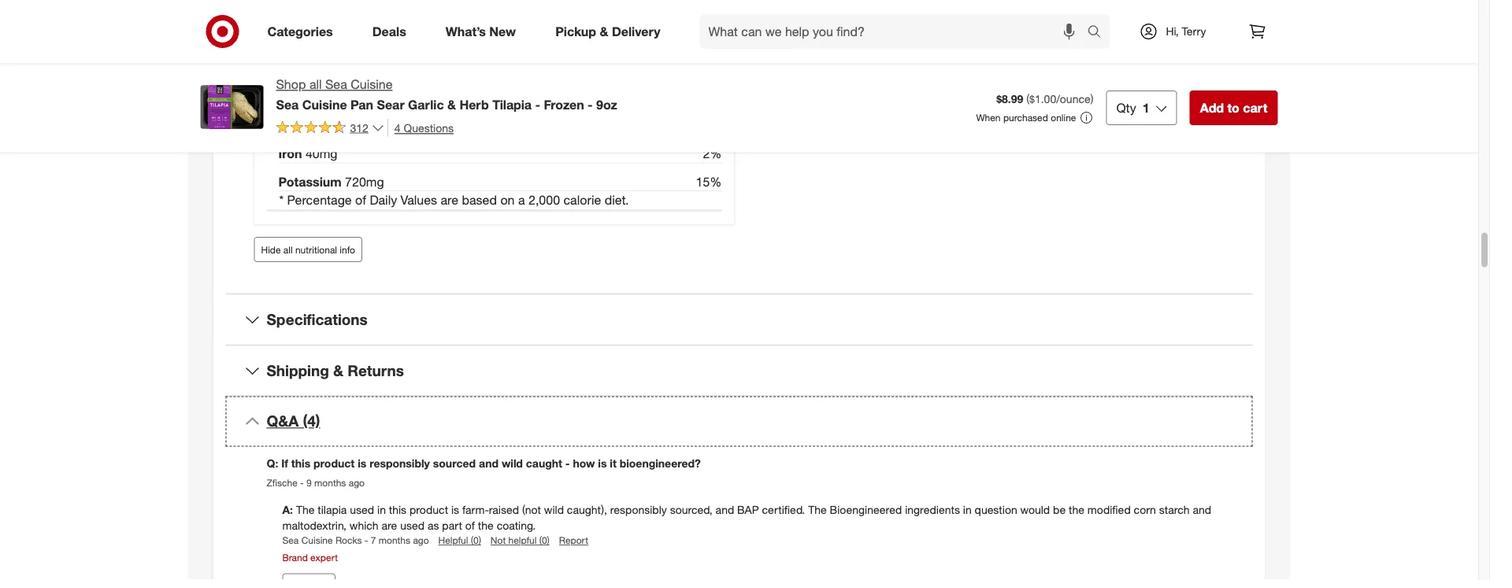 Task type: describe. For each thing, give the bounding box(es) containing it.
9
[[306, 477, 312, 489]]

delivery
[[612, 24, 661, 39]]

mg for potassium 720 mg
[[366, 174, 384, 189]]

qty 1
[[1117, 100, 1150, 115]]

wild inside the tilapia used in this product is farm-raised (not wild caught), responsibly sourced, and bap certified.  the bioengineered ingredients in question would be the modified corn starch and maltodextrin, which are used as part of the coating.
[[544, 503, 564, 517]]

- down which
[[365, 535, 368, 547]]

be
[[1053, 503, 1066, 517]]

9oz
[[596, 97, 617, 112]]

when purchased online
[[976, 112, 1076, 124]]

responsibly inside q: if this product is responsibly sourced and wild caught - how is it bioengineered? zfische - 9 months ago
[[370, 457, 430, 470]]

product inside q: if this product is responsibly sourced and wild caught - how is it bioengineered? zfische - 9 months ago
[[314, 457, 355, 470]]

(not
[[522, 503, 541, 517]]

a
[[518, 193, 525, 208]]

this inside q: if this product is responsibly sourced and wild caught - how is it bioengineered? zfische - 9 months ago
[[291, 457, 311, 470]]

caught),
[[567, 503, 607, 517]]

(0) inside "button"
[[471, 535, 481, 547]]

& inside shop all sea cuisine sea cuisine pan sear garlic & herb tilapia - frozen - 9oz
[[447, 97, 456, 112]]

bioengineered?
[[620, 457, 701, 470]]

(
[[1027, 92, 1030, 106]]

2,000
[[529, 193, 560, 208]]

1 horizontal spatial ago
[[413, 535, 429, 547]]

mg for iron 40 mg
[[320, 146, 338, 161]]

shipping
[[267, 362, 329, 380]]

cart
[[1243, 100, 1268, 115]]

2 vertical spatial sea
[[282, 535, 299, 547]]

based
[[462, 193, 497, 208]]

which
[[350, 519, 379, 533]]

daily
[[370, 193, 397, 208]]

& for delivery
[[600, 24, 608, 39]]

hide all nutritional info button
[[254, 237, 362, 262]]

1 0% from the top
[[703, 5, 722, 20]]

if
[[281, 457, 288, 470]]

shipping & returns button
[[226, 346, 1253, 396]]

1 horizontal spatial 7
[[371, 535, 376, 547]]

bioengineered
[[830, 503, 902, 517]]

- right tilapia
[[535, 97, 540, 112]]

q:
[[267, 457, 278, 470]]

vitamin
[[278, 89, 324, 105]]

& for returns
[[333, 362, 344, 380]]

starch
[[1159, 503, 1190, 517]]

calcium 2.3 mg
[[278, 118, 366, 133]]

sourced
[[433, 457, 476, 470]]

shop all sea cuisine sea cuisine pan sear garlic & herb tilapia - frozen - 9oz
[[276, 77, 617, 112]]

ingredients
[[905, 503, 960, 517]]

720
[[345, 174, 366, 189]]

pickup & delivery link
[[542, 14, 680, 49]]

tilapia
[[492, 97, 532, 112]]

65%
[[696, 61, 722, 76]]

expert
[[310, 552, 338, 563]]

q: if this product is responsibly sourced and wild caught - how is it bioengineered? zfische - 9 months ago
[[267, 457, 701, 489]]

$8.99
[[997, 92, 1024, 106]]

0 horizontal spatial is
[[358, 457, 366, 470]]

specifications
[[267, 311, 368, 329]]

mcg
[[347, 89, 372, 105]]

* percentage of daily values are based on a 2,000 calorie diet.
[[279, 193, 629, 208]]

part
[[442, 519, 462, 533]]

- left 9
[[300, 477, 304, 489]]

/ounce
[[1056, 92, 1091, 106]]

report
[[559, 535, 588, 547]]

and inside q: if this product is responsibly sourced and wild caught - how is it bioengineered? zfische - 9 months ago
[[479, 457, 499, 470]]

2 horizontal spatial and
[[1193, 503, 1212, 517]]

2 0% from the top
[[703, 33, 722, 48]]

2 the from the left
[[808, 503, 827, 517]]

0 vertical spatial used
[[350, 503, 374, 517]]

the tilapia used in this product is farm-raised (not wild caught), responsibly sourced, and bap certified.  the bioengineered ingredients in question would be the modified corn starch and maltodextrin, which are used as part of the coating.
[[282, 503, 1212, 533]]

hide all nutritional info
[[261, 244, 355, 256]]

40
[[306, 146, 320, 161]]

pan
[[351, 97, 373, 112]]

of inside the tilapia used in this product is farm-raised (not wild caught), responsibly sourced, and bap certified.  the bioengineered ingredients in question would be the modified corn starch and maltodextrin, which are used as part of the coating.
[[465, 519, 475, 533]]

image of sea cuisine pan sear garlic & herb tilapia - frozen - 9oz image
[[200, 76, 263, 139]]

certified.
[[762, 503, 805, 517]]

hi,
[[1166, 24, 1179, 38]]

2.3
[[331, 118, 348, 133]]

calorie
[[564, 193, 601, 208]]

add to cart
[[1200, 100, 1268, 115]]

bap
[[737, 503, 759, 517]]

- left how
[[565, 457, 570, 470]]

herb
[[460, 97, 489, 112]]

added
[[278, 33, 317, 48]]

categories
[[267, 24, 333, 39]]

frozen
[[544, 97, 584, 112]]

info
[[340, 244, 355, 256]]

iron
[[278, 146, 302, 161]]

add to cart button
[[1190, 90, 1278, 125]]

nutritional
[[295, 244, 337, 256]]

sugars
[[321, 33, 363, 48]]

4 questions link
[[387, 119, 454, 137]]

sea cuisine rocks - 7 months ago
[[282, 535, 429, 547]]

1 vertical spatial the
[[478, 519, 494, 533]]

protein 42 grm
[[278, 61, 362, 76]]

1 the from the left
[[296, 503, 315, 517]]

this inside the tilapia used in this product is farm-raised (not wild caught), responsibly sourced, and bap certified.  the bioengineered ingredients in question would be the modified corn starch and maltodextrin, which are used as part of the coating.
[[389, 503, 407, 517]]

deals
[[372, 24, 406, 39]]

4
[[395, 121, 401, 135]]

garlic
[[408, 97, 444, 112]]

2 in from the left
[[963, 503, 972, 517]]

caught
[[526, 457, 562, 470]]

helpful  (0)
[[438, 535, 481, 547]]

potassium 720 mg
[[278, 174, 384, 189]]

helpful  (0) button
[[438, 534, 481, 548]]

are inside the tilapia used in this product is farm-raised (not wild caught), responsibly sourced, and bap certified.  the bioengineered ingredients in question would be the modified corn starch and maltodextrin, which are used as part of the coating.
[[382, 519, 397, 533]]

312 link
[[276, 119, 384, 138]]

tilapia
[[318, 503, 347, 517]]

what's
[[446, 24, 486, 39]]

what's new
[[446, 24, 516, 39]]



Task type: locate. For each thing, give the bounding box(es) containing it.
in left question
[[963, 503, 972, 517]]

2 (0) from the left
[[539, 535, 550, 547]]

1 vertical spatial &
[[447, 97, 456, 112]]

1 horizontal spatial this
[[389, 503, 407, 517]]

online
[[1051, 112, 1076, 124]]

1 vertical spatial responsibly
[[610, 503, 667, 517]]

7 right d
[[340, 89, 347, 105]]

15%
[[696, 174, 722, 189]]

of down 720 on the top left of page
[[355, 193, 366, 208]]

mg up daily
[[366, 174, 384, 189]]

1
[[1143, 100, 1150, 115]]

1 horizontal spatial grm
[[374, 33, 396, 48]]

1 (0) from the left
[[471, 535, 481, 547]]

1 vertical spatial 7
[[371, 535, 376, 547]]

new
[[489, 24, 516, 39]]

purchased
[[1003, 112, 1048, 124]]

2 horizontal spatial &
[[600, 24, 608, 39]]

0 horizontal spatial of
[[355, 193, 366, 208]]

0 horizontal spatial 7
[[340, 89, 347, 105]]

sourced,
[[670, 503, 713, 517]]

(0) inside button
[[539, 535, 550, 547]]

search
[[1080, 25, 1118, 41]]

1 vertical spatial sea
[[276, 97, 299, 112]]

(0) right helpful
[[539, 535, 550, 547]]

are left based
[[441, 193, 458, 208]]

wild right (not
[[544, 503, 564, 517]]

0 horizontal spatial wild
[[502, 457, 523, 470]]

0 vertical spatial &
[[600, 24, 608, 39]]

1 horizontal spatial are
[[441, 193, 458, 208]]

&
[[600, 24, 608, 39], [447, 97, 456, 112], [333, 362, 344, 380]]

& inside pickup & delivery 'link'
[[600, 24, 608, 39]]

1 horizontal spatial all
[[309, 77, 322, 92]]

on
[[501, 193, 515, 208]]

product up as
[[410, 503, 448, 517]]

wild inside q: if this product is responsibly sourced and wild caught - how is it bioengineered? zfische - 9 months ago
[[502, 457, 523, 470]]

0 horizontal spatial this
[[291, 457, 311, 470]]

0 vertical spatial cuisine
[[351, 77, 393, 92]]

1 vertical spatial cuisine
[[302, 97, 347, 112]]

d
[[327, 89, 336, 105]]

product up tilapia
[[314, 457, 355, 470]]

0 horizontal spatial all
[[283, 244, 293, 256]]

iron 40 mg
[[278, 146, 338, 161]]

1 vertical spatial grm
[[339, 61, 362, 76]]

q&a (4)
[[267, 413, 320, 431]]

0 vertical spatial grm
[[374, 33, 396, 48]]

and right the starch
[[1193, 503, 1212, 517]]

months inside q: if this product is responsibly sourced and wild caught - how is it bioengineered? zfische - 9 months ago
[[314, 477, 346, 489]]

of down farm-
[[465, 519, 475, 533]]

0 vertical spatial sea
[[325, 77, 347, 92]]

0 vertical spatial months
[[314, 477, 346, 489]]

mg
[[348, 118, 366, 133], [320, 146, 338, 161], [366, 174, 384, 189]]

farm-
[[462, 503, 489, 517]]

pickup & delivery
[[555, 24, 661, 39]]

used
[[350, 503, 374, 517], [400, 519, 425, 533]]

0 horizontal spatial the
[[296, 503, 315, 517]]

cuisine up the calcium 2.3 mg
[[302, 97, 347, 112]]

not
[[491, 535, 506, 547]]

1 horizontal spatial months
[[379, 535, 410, 547]]

sea down shop
[[276, 97, 299, 112]]

1 horizontal spatial wild
[[544, 503, 564, 517]]

What can we help you find? suggestions appear below search field
[[699, 14, 1091, 49]]

2 vertical spatial mg
[[366, 174, 384, 189]]

1 vertical spatial this
[[389, 503, 407, 517]]

months right the rocks
[[379, 535, 410, 547]]

maltodextrin,
[[282, 519, 347, 533]]

- left 9oz
[[588, 97, 593, 112]]

and left bap
[[716, 503, 734, 517]]

terry
[[1182, 24, 1206, 38]]

helpful
[[438, 535, 468, 547]]

0 vertical spatial all
[[309, 77, 322, 92]]

it
[[610, 457, 617, 470]]

0 horizontal spatial grm
[[339, 61, 362, 76]]

ago
[[349, 477, 365, 489], [413, 535, 429, 547]]

0 vertical spatial wild
[[502, 457, 523, 470]]

shipping & returns
[[267, 362, 404, 380]]

1 vertical spatial used
[[400, 519, 425, 533]]

ago inside q: if this product is responsibly sourced and wild caught - how is it bioengineered? zfische - 9 months ago
[[349, 477, 365, 489]]

the right the be
[[1069, 503, 1085, 517]]

0 horizontal spatial responsibly
[[370, 457, 430, 470]]

0 horizontal spatial (0)
[[471, 535, 481, 547]]

all inside button
[[283, 244, 293, 256]]

sea up brand
[[282, 535, 299, 547]]

zfische
[[267, 477, 298, 489]]

months right 9
[[314, 477, 346, 489]]

0 vertical spatial are
[[441, 193, 458, 208]]

calcium
[[278, 118, 327, 133]]

7 down which
[[371, 535, 376, 547]]

7
[[340, 89, 347, 105], [371, 535, 376, 547]]

1 horizontal spatial (0)
[[539, 535, 550, 547]]

responsibly inside the tilapia used in this product is farm-raised (not wild caught), responsibly sourced, and bap certified.  the bioengineered ingredients in question would be the modified corn starch and maltodextrin, which are used as part of the coating.
[[610, 503, 667, 517]]

q&a (4) button
[[226, 397, 1253, 447]]

potassium
[[278, 174, 342, 189]]

1 horizontal spatial in
[[963, 503, 972, 517]]

1 vertical spatial 0%
[[703, 33, 722, 48]]

modified
[[1088, 503, 1131, 517]]

$8.99 ( $1.00 /ounce )
[[997, 92, 1094, 106]]

the right certified.
[[808, 503, 827, 517]]

shop
[[276, 77, 306, 92]]

is up part
[[451, 503, 459, 517]]

specifications button
[[226, 295, 1253, 345]]

sear
[[377, 97, 405, 112]]

0 horizontal spatial the
[[478, 519, 494, 533]]

helpful
[[508, 535, 537, 547]]

used up which
[[350, 503, 374, 517]]

this right if
[[291, 457, 311, 470]]

sea down 42
[[325, 77, 347, 92]]

0 horizontal spatial are
[[382, 519, 397, 533]]

1 vertical spatial are
[[382, 519, 397, 533]]

mg for calcium 2.3 mg
[[348, 118, 366, 133]]

search button
[[1080, 14, 1118, 52]]

wild left caught
[[502, 457, 523, 470]]

0 vertical spatial mg
[[348, 118, 366, 133]]

& right pickup
[[600, 24, 608, 39]]

deals link
[[359, 14, 426, 49]]

& left returns
[[333, 362, 344, 380]]

cuisine down maltodextrin,
[[301, 535, 333, 547]]

0 vertical spatial responsibly
[[370, 457, 430, 470]]

product inside the tilapia used in this product is farm-raised (not wild caught), responsibly sourced, and bap certified.  the bioengineered ingredients in question would be the modified corn starch and maltodextrin, which are used as part of the coating.
[[410, 503, 448, 517]]

grm right 'sugars' in the top left of the page
[[374, 33, 396, 48]]

0 horizontal spatial ago
[[349, 477, 365, 489]]

hide
[[261, 244, 281, 256]]

1 horizontal spatial is
[[451, 503, 459, 517]]

mg down 312 link
[[320, 146, 338, 161]]

1 vertical spatial all
[[283, 244, 293, 256]]

all down protein 42 grm
[[309, 77, 322, 92]]

returns
[[348, 362, 404, 380]]

hi, terry
[[1166, 24, 1206, 38]]

0 vertical spatial ago
[[349, 477, 365, 489]]

ago up which
[[349, 477, 365, 489]]

1 vertical spatial mg
[[320, 146, 338, 161]]

1 horizontal spatial the
[[1069, 503, 1085, 517]]

0 horizontal spatial in
[[377, 503, 386, 517]]

0 vertical spatial 0%
[[703, 5, 722, 20]]

to
[[1228, 100, 1240, 115]]

0 horizontal spatial product
[[314, 457, 355, 470]]

wild
[[502, 457, 523, 470], [544, 503, 564, 517]]

1 horizontal spatial and
[[716, 503, 734, 517]]

a:
[[282, 503, 296, 517]]

grm down 'sugars' in the top left of the page
[[339, 61, 362, 76]]

all inside shop all sea cuisine sea cuisine pan sear garlic & herb tilapia - frozen - 9oz
[[309, 77, 322, 92]]

the down farm-
[[478, 519, 494, 533]]

0 vertical spatial this
[[291, 457, 311, 470]]

1 horizontal spatial &
[[447, 97, 456, 112]]

all right hide
[[283, 244, 293, 256]]

0 horizontal spatial used
[[350, 503, 374, 517]]

1 in from the left
[[377, 503, 386, 517]]

)
[[1091, 92, 1094, 106]]

0 horizontal spatial &
[[333, 362, 344, 380]]

1 vertical spatial ago
[[413, 535, 429, 547]]

2 vertical spatial cuisine
[[301, 535, 333, 547]]

1 horizontal spatial of
[[465, 519, 475, 533]]

the
[[1069, 503, 1085, 517], [478, 519, 494, 533]]

all for shop
[[309, 77, 322, 92]]

how
[[573, 457, 595, 470]]

report button
[[559, 534, 588, 548]]

brand expert
[[282, 552, 338, 563]]

42
[[325, 61, 339, 76]]

0
[[367, 33, 374, 48]]

brand
[[282, 552, 308, 563]]

1 vertical spatial wild
[[544, 503, 564, 517]]

0 horizontal spatial months
[[314, 477, 346, 489]]

responsibly left sourced
[[370, 457, 430, 470]]

mg down pan
[[348, 118, 366, 133]]

ago down as
[[413, 535, 429, 547]]

& left herb
[[447, 97, 456, 112]]

cuisine
[[351, 77, 393, 92], [302, 97, 347, 112], [301, 535, 333, 547]]

responsibly right caught),
[[610, 503, 667, 517]]

1 horizontal spatial responsibly
[[610, 503, 667, 517]]

0 vertical spatial the
[[1069, 503, 1085, 517]]

1 vertical spatial product
[[410, 503, 448, 517]]

in up which
[[377, 503, 386, 517]]

cuisine up pan
[[351, 77, 393, 92]]

0 vertical spatial of
[[355, 193, 366, 208]]

questions
[[404, 121, 454, 135]]

q&a
[[267, 413, 299, 431]]

1 horizontal spatial product
[[410, 503, 448, 517]]

protein
[[278, 61, 322, 76]]

0%
[[703, 5, 722, 20], [703, 33, 722, 48]]

2%
[[703, 146, 722, 161]]

is inside the tilapia used in this product is farm-raised (not wild caught), responsibly sourced, and bap certified.  the bioengineered ingredients in question would be the modified corn starch and maltodextrin, which are used as part of the coating.
[[451, 503, 459, 517]]

1 horizontal spatial used
[[400, 519, 425, 533]]

*
[[279, 193, 284, 208]]

not helpful  (0)
[[491, 535, 550, 547]]

2 vertical spatial &
[[333, 362, 344, 380]]

question
[[975, 503, 1018, 517]]

is left it
[[598, 457, 607, 470]]

1 vertical spatial months
[[379, 535, 410, 547]]

the up maltodextrin,
[[296, 503, 315, 517]]

used left as
[[400, 519, 425, 533]]

this up the sea cuisine rocks - 7 months ago
[[389, 503, 407, 517]]

0 horizontal spatial and
[[479, 457, 499, 470]]

raised
[[489, 503, 519, 517]]

1 horizontal spatial the
[[808, 503, 827, 517]]

(0) left not
[[471, 535, 481, 547]]

corn
[[1134, 503, 1156, 517]]

not helpful  (0) button
[[491, 534, 550, 548]]

rocks
[[335, 535, 362, 547]]

as
[[428, 519, 439, 533]]

all for hide
[[283, 244, 293, 256]]

are right which
[[382, 519, 397, 533]]

qty
[[1117, 100, 1137, 115]]

responsibly
[[370, 457, 430, 470], [610, 503, 667, 517]]

2 horizontal spatial is
[[598, 457, 607, 470]]

0 vertical spatial 7
[[340, 89, 347, 105]]

1 vertical spatial of
[[465, 519, 475, 533]]

are
[[441, 193, 458, 208], [382, 519, 397, 533]]

312
[[350, 121, 369, 135]]

is up which
[[358, 457, 366, 470]]

this
[[291, 457, 311, 470], [389, 503, 407, 517]]

& inside shipping & returns dropdown button
[[333, 362, 344, 380]]

pickup
[[555, 24, 596, 39]]

0 vertical spatial product
[[314, 457, 355, 470]]

and right sourced
[[479, 457, 499, 470]]



Task type: vqa. For each thing, say whether or not it's contained in the screenshot.
'EcoPouf'
no



